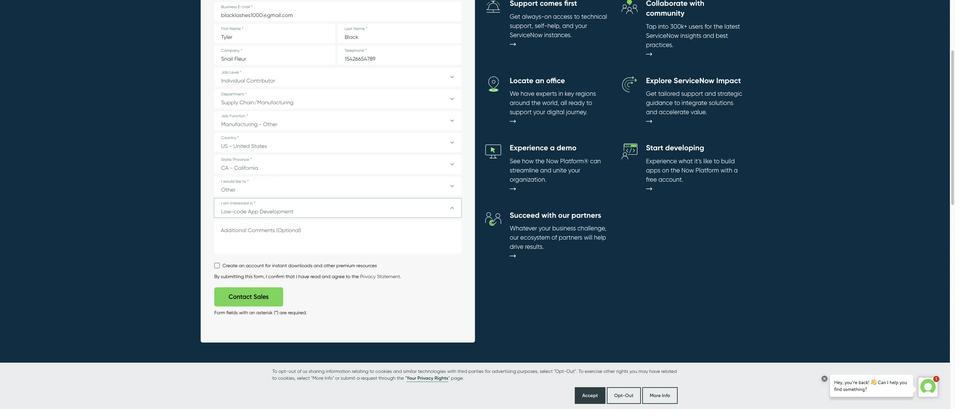 Task type: locate. For each thing, give the bounding box(es) containing it.
with
[[690, 0, 705, 8], [721, 167, 733, 174], [542, 211, 557, 220], [239, 310, 248, 316], [448, 368, 457, 374]]

locate
[[510, 76, 534, 85]]

your down platform®
[[569, 167, 581, 174]]

get for get tailored support and strategic guidance to integrate solutions and accelerate value.
[[647, 90, 657, 97]]

get up guidance
[[647, 90, 657, 97]]

challenge,
[[578, 225, 607, 232]]

experience for experience a demo
[[510, 143, 549, 152]]

0 vertical spatial a
[[551, 143, 555, 152]]

you
[[630, 368, 638, 374]]

of
[[552, 234, 558, 241], [297, 368, 302, 374]]

0 vertical spatial support
[[682, 90, 704, 97]]

our up business
[[559, 211, 570, 220]]

1 i from the left
[[266, 274, 267, 279]]

0 vertical spatial our
[[559, 211, 570, 220]]

on up help,
[[545, 13, 552, 20]]

0 vertical spatial of
[[552, 234, 558, 241]]

0 horizontal spatial an
[[239, 263, 245, 269]]

0 horizontal spatial i
[[266, 274, 267, 279]]

for right the parties
[[485, 368, 491, 374]]

an left asterisk
[[250, 310, 255, 316]]

1 vertical spatial of
[[297, 368, 302, 374]]

asterisk
[[256, 310, 273, 316]]

1 vertical spatial privacy
[[418, 375, 434, 381]]

1 vertical spatial now
[[682, 167, 695, 174]]

support inside we have experts in key regions around the world, all ready to support your digital journey.
[[510, 109, 532, 116]]

1 horizontal spatial get
[[647, 90, 657, 97]]

your privacy rights link
[[407, 375, 449, 382]]

servicenow down support,
[[510, 31, 543, 39]]

rights
[[617, 368, 629, 374]]

1 vertical spatial select
[[297, 375, 310, 381]]

support
[[682, 90, 704, 97], [510, 109, 532, 116]]

1 horizontal spatial experience
[[647, 157, 678, 165]]

1 horizontal spatial support
[[682, 90, 704, 97]]

i right form,
[[266, 274, 267, 279]]

with down build on the top right of the page
[[721, 167, 733, 174]]

a down build on the top right of the page
[[734, 167, 738, 174]]

form,
[[254, 274, 265, 279]]

to right agree
[[346, 274, 351, 279]]

submitting
[[221, 274, 244, 279]]

2 i from the left
[[296, 274, 297, 279]]

1 horizontal spatial "
[[449, 375, 450, 381]]

and left the best
[[704, 32, 715, 39]]

impact
[[717, 76, 742, 85]]

experience up how
[[510, 143, 549, 152]]

collaborate
[[647, 0, 688, 8]]

the left your
[[397, 375, 404, 381]]

1 horizontal spatial i
[[296, 274, 297, 279]]

select left "opt-
[[540, 368, 553, 374]]

1 vertical spatial an
[[239, 263, 245, 269]]

and down the access
[[563, 22, 574, 29]]

servicenow inside tap into 300k+ users for the latest servicenow insights and best practices.
[[647, 32, 680, 39]]

1 " from the left
[[405, 375, 407, 381]]

.
[[400, 274, 401, 279]]

with up page.
[[448, 368, 457, 374]]

2 horizontal spatial for
[[705, 23, 713, 30]]

your inside we have experts in key regions around the world, all ready to support your digital journey.
[[534, 109, 546, 116]]

0 horizontal spatial other
[[324, 263, 335, 269]]

other left rights
[[604, 368, 616, 374]]

2 " from the left
[[449, 375, 450, 381]]

support up integrate
[[682, 90, 704, 97]]

and left unite on the right of page
[[541, 167, 552, 174]]

around
[[510, 99, 530, 106]]

create an account for instant downloads and other premium resources
[[223, 263, 377, 269]]

2 horizontal spatial have
[[650, 368, 661, 374]]

get up support,
[[510, 13, 521, 20]]

a left demo
[[551, 143, 555, 152]]

select down us
[[297, 375, 310, 381]]

community
[[647, 9, 685, 18]]

" down similar
[[405, 375, 407, 381]]

First Name text field
[[215, 24, 335, 43]]

1 horizontal spatial for
[[485, 368, 491, 374]]

experience inside experience what it's like to build apps on the now platform with a free account.
[[647, 157, 678, 165]]

to inside experience what it's like to build apps on the now platform with a free account.
[[714, 157, 720, 165]]

an right the create
[[239, 263, 245, 269]]

0 horizontal spatial to
[[272, 368, 278, 374]]

i right that
[[296, 274, 297, 279]]

1 horizontal spatial other
[[604, 368, 616, 374]]

have right may
[[650, 368, 661, 374]]

1 vertical spatial support
[[510, 109, 532, 116]]

2 horizontal spatial a
[[734, 167, 738, 174]]

on inside experience what it's like to build apps on the now platform with a free account.
[[663, 167, 670, 174]]

may
[[639, 368, 649, 374]]

0 vertical spatial select
[[540, 368, 553, 374]]

servicenow up get tailored support and strategic guidance to integrate solutions and accelerate value.
[[674, 76, 715, 85]]

tap into 300k+ users for the latest servicenow insights and best practices.
[[647, 23, 741, 48]]

2 vertical spatial a
[[357, 375, 360, 381]]

to left opt-
[[272, 368, 278, 374]]

the inside see how the now platform® can streamline and unite your organization.
[[536, 157, 545, 165]]

2 vertical spatial have
[[650, 368, 661, 374]]

opt-
[[279, 368, 289, 374]]

support down around
[[510, 109, 532, 116]]

this
[[245, 274, 253, 279]]

office
[[547, 76, 566, 85]]

1 horizontal spatial select
[[540, 368, 553, 374]]

1 to from the left
[[272, 368, 278, 374]]

the up the best
[[714, 23, 723, 30]]

get tailored support and strategic guidance to integrate solutions and accelerate value.
[[647, 90, 743, 116]]

1 vertical spatial our
[[510, 234, 519, 241]]

and inside to opt-out of us sharing information relating to cookies and similar technologies with third parties for advertising purposes, select "opt-out".  to exercise other rights you may have related to cookies, select "more info" or submit a request through the "
[[394, 368, 402, 374]]

0 vertical spatial other
[[324, 263, 335, 269]]

the right how
[[536, 157, 545, 165]]

have down downloads
[[299, 274, 309, 279]]

0 vertical spatial an
[[536, 76, 545, 85]]

to right 'like'
[[714, 157, 720, 165]]

start developing
[[647, 143, 705, 152]]

your up ecosystem
[[539, 225, 551, 232]]

the up account.
[[671, 167, 681, 174]]

0 vertical spatial on
[[545, 13, 552, 20]]

on
[[545, 13, 552, 20], [663, 167, 670, 174]]

2 vertical spatial for
[[485, 368, 491, 374]]

our up drive
[[510, 234, 519, 241]]

to right out".
[[579, 368, 584, 374]]

None text field
[[215, 220, 462, 254]]

1 horizontal spatial our
[[559, 211, 570, 220]]

1 horizontal spatial privacy
[[418, 375, 434, 381]]

1 horizontal spatial an
[[250, 310, 255, 316]]

get inside get tailored support and strategic guidance to integrate solutions and accelerate value.
[[647, 90, 657, 97]]

of left us
[[297, 368, 302, 374]]

a inside experience what it's like to build apps on the now platform with a free account.
[[734, 167, 738, 174]]

for left instant at the bottom left of the page
[[265, 263, 271, 269]]

to down 'regions'
[[587, 99, 593, 106]]

to inside get always-on access to technical support, self-help, and your servicenow instances.
[[575, 13, 580, 20]]

to up accelerate
[[675, 99, 681, 106]]

1 vertical spatial for
[[265, 263, 271, 269]]

0 horizontal spatial on
[[545, 13, 552, 20]]

will
[[584, 234, 593, 241]]

1 vertical spatial partners
[[559, 234, 583, 241]]

required.
[[288, 310, 307, 316]]

out".
[[567, 368, 578, 374]]

with inside to opt-out of us sharing information relating to cookies and similar technologies with third parties for advertising purposes, select "opt-out".  to exercise other rights you may have related to cookies, select "more info" or submit a request through the "
[[448, 368, 457, 374]]

experience up apps
[[647, 157, 678, 165]]

0 vertical spatial now
[[547, 157, 559, 165]]

like
[[704, 157, 713, 165]]

see
[[510, 157, 521, 165]]

for inside tap into 300k+ users for the latest servicenow insights and best practices.
[[705, 23, 713, 30]]

and left similar
[[394, 368, 402, 374]]

i
[[266, 274, 267, 279], [296, 274, 297, 279]]

0 horizontal spatial now
[[547, 157, 559, 165]]

an up experts on the top right of the page
[[536, 76, 545, 85]]

partners up "challenge,"
[[572, 211, 602, 220]]

0 horizontal spatial privacy
[[360, 274, 376, 279]]

now up unite on the right of page
[[547, 157, 559, 165]]

1 vertical spatial experience
[[647, 157, 678, 165]]

get inside get always-on access to technical support, self-help, and your servicenow instances.
[[510, 13, 521, 20]]

2 horizontal spatial an
[[536, 76, 545, 85]]

an for create
[[239, 263, 245, 269]]

opt-
[[615, 393, 626, 399]]

or
[[335, 375, 340, 381]]

partners
[[572, 211, 602, 220], [559, 234, 583, 241]]

the down experts on the top right of the page
[[532, 99, 541, 106]]

other
[[324, 263, 335, 269], [604, 368, 616, 374]]

request
[[361, 375, 378, 381]]

1 vertical spatial get
[[647, 90, 657, 97]]

0 horizontal spatial support
[[510, 109, 532, 116]]

how
[[522, 157, 534, 165]]

1 vertical spatial a
[[734, 167, 738, 174]]

privacy down resources
[[360, 274, 376, 279]]

your
[[407, 375, 417, 381]]

agree
[[332, 274, 345, 279]]

0 horizontal spatial experience
[[510, 143, 549, 152]]

into
[[659, 23, 669, 30]]

your down world,
[[534, 109, 546, 116]]

0 horizontal spatial for
[[265, 263, 271, 269]]

to
[[575, 13, 580, 20], [587, 99, 593, 106], [675, 99, 681, 106], [714, 157, 720, 165], [346, 274, 351, 279], [370, 368, 375, 374], [272, 375, 277, 381]]

0 horizontal spatial a
[[357, 375, 360, 381]]

0 vertical spatial get
[[510, 13, 521, 20]]

the down premium
[[352, 274, 359, 279]]

(*)
[[274, 310, 279, 316]]

1 horizontal spatial on
[[663, 167, 670, 174]]

now down what on the top right
[[682, 167, 695, 174]]

privacy down the technologies
[[418, 375, 434, 381]]

select
[[540, 368, 553, 374], [297, 375, 310, 381]]

free
[[647, 176, 657, 183]]

have up around
[[521, 90, 535, 97]]

get
[[510, 13, 521, 20], [647, 90, 657, 97]]

self-
[[535, 22, 548, 29]]

Business E-mail text field
[[215, 2, 462, 21]]

on up account.
[[663, 167, 670, 174]]

solutions
[[709, 99, 734, 106]]

have
[[521, 90, 535, 97], [299, 274, 309, 279], [650, 368, 661, 374]]

0 vertical spatial for
[[705, 23, 713, 30]]

" left page.
[[449, 375, 450, 381]]

best
[[716, 32, 729, 39]]

1 vertical spatial on
[[663, 167, 670, 174]]

and inside see how the now platform® can streamline and unite your organization.
[[541, 167, 552, 174]]

with inside experience what it's like to build apps on the now platform with a free account.
[[721, 167, 733, 174]]

a
[[551, 143, 555, 152], [734, 167, 738, 174], [357, 375, 360, 381]]

0 horizontal spatial "
[[405, 375, 407, 381]]

your down technical
[[576, 22, 588, 29]]

by
[[215, 274, 220, 279]]

parties
[[469, 368, 484, 374]]

1 horizontal spatial to
[[579, 368, 584, 374]]

rights
[[435, 375, 449, 381]]

of inside whatever your business challenge, our ecosystem of partners will help drive results.
[[552, 234, 558, 241]]

1 horizontal spatial of
[[552, 234, 558, 241]]

partners down business
[[559, 234, 583, 241]]

1 horizontal spatial have
[[521, 90, 535, 97]]

to right the access
[[575, 13, 580, 20]]

similar
[[403, 368, 417, 374]]

1 vertical spatial have
[[299, 274, 309, 279]]

of down business
[[552, 234, 558, 241]]

for
[[705, 23, 713, 30], [265, 263, 271, 269], [485, 368, 491, 374]]

0 vertical spatial experience
[[510, 143, 549, 152]]

0 horizontal spatial get
[[510, 13, 521, 20]]

with up business
[[542, 211, 557, 220]]

page.
[[451, 375, 464, 381]]

2 vertical spatial an
[[250, 310, 255, 316]]

access
[[553, 13, 573, 20]]

0 horizontal spatial our
[[510, 234, 519, 241]]

for right users on the right top of the page
[[705, 23, 713, 30]]

users
[[689, 23, 704, 30]]

our inside whatever your business challenge, our ecosystem of partners will help drive results.
[[510, 234, 519, 241]]

a down relating
[[357, 375, 360, 381]]

other up agree
[[324, 263, 335, 269]]

servicenow
[[510, 31, 543, 39], [647, 32, 680, 39], [674, 76, 715, 85]]

0 horizontal spatial of
[[297, 368, 302, 374]]

privacy statement link
[[360, 274, 400, 279]]

servicenow down "into"
[[647, 32, 680, 39]]

have inside to opt-out of us sharing information relating to cookies and similar technologies with third parties for advertising purposes, select "opt-out".  to exercise other rights you may have related to cookies, select "more info" or submit a request through the "
[[650, 368, 661, 374]]

with up users on the right top of the page
[[690, 0, 705, 8]]

the
[[714, 23, 723, 30], [532, 99, 541, 106], [536, 157, 545, 165], [671, 167, 681, 174], [352, 274, 359, 279], [397, 375, 404, 381]]

insights
[[681, 32, 702, 39]]

related
[[662, 368, 677, 374]]

0 vertical spatial have
[[521, 90, 535, 97]]

to
[[272, 368, 278, 374], [579, 368, 584, 374]]

now
[[547, 157, 559, 165], [682, 167, 695, 174]]

for inside to opt-out of us sharing information relating to cookies and similar technologies with third parties for advertising purposes, select "opt-out".  to exercise other rights you may have related to cookies, select "more info" or submit a request through the "
[[485, 368, 491, 374]]

and inside tap into 300k+ users for the latest servicenow insights and best practices.
[[704, 32, 715, 39]]

technologies
[[418, 368, 446, 374]]

1 horizontal spatial now
[[682, 167, 695, 174]]

an
[[536, 76, 545, 85], [239, 263, 245, 269], [250, 310, 255, 316]]

contact sales button
[[215, 288, 283, 307]]

accelerate
[[659, 109, 690, 116]]

instances.
[[545, 31, 572, 39]]

1 vertical spatial other
[[604, 368, 616, 374]]



Task type: describe. For each thing, give the bounding box(es) containing it.
help
[[594, 234, 607, 241]]

start
[[647, 143, 664, 152]]

integrate
[[682, 99, 708, 106]]

cookies,
[[278, 375, 296, 381]]

information
[[326, 368, 351, 374]]

business
[[553, 225, 576, 232]]

platform®
[[561, 157, 589, 165]]

to opt-out of us sharing information relating to cookies and similar technologies with third parties for advertising purposes, select "opt-out".  to exercise other rights you may have related to cookies, select "more info" or submit a request through the "
[[272, 368, 677, 381]]

partners inside whatever your business challenge, our ecosystem of partners will help drive results.
[[559, 234, 583, 241]]

create
[[223, 263, 238, 269]]

now inside experience what it's like to build apps on the now platform with a free account.
[[682, 167, 695, 174]]

and inside get always-on access to technical support, self-help, and your servicenow instances.
[[563, 22, 574, 29]]

the inside we have experts in key regions around the world, all ready to support your digital journey.
[[532, 99, 541, 106]]

to inside get tailored support and strategic guidance to integrate solutions and accelerate value.
[[675, 99, 681, 106]]

in
[[559, 90, 564, 97]]

" inside to opt-out of us sharing information relating to cookies and similar technologies with third parties for advertising purposes, select "opt-out".  to exercise other rights you may have related to cookies, select "more info" or submit a request through the "
[[405, 375, 407, 381]]

a inside to opt-out of us sharing information relating to cookies and similar technologies with third parties for advertising purposes, select "opt-out".  to exercise other rights you may have related to cookies, select "more info" or submit a request through the "
[[357, 375, 360, 381]]

get always-on access to technical support, self-help, and your servicenow instances.
[[510, 13, 608, 39]]

the inside tap into 300k+ users for the latest servicenow insights and best practices.
[[714, 23, 723, 30]]

out
[[626, 393, 634, 399]]

experience for experience what it's like to build apps on the now platform with a free account.
[[647, 157, 678, 165]]

regions
[[576, 90, 597, 97]]

with inside collaborate with community
[[690, 0, 705, 8]]

1 horizontal spatial a
[[551, 143, 555, 152]]

strategic
[[718, 90, 743, 97]]

results.
[[525, 243, 544, 250]]

Company text field
[[215, 46, 335, 65]]

third
[[458, 368, 468, 374]]

300k+
[[671, 23, 688, 30]]

form
[[215, 310, 225, 316]]

with right fields
[[239, 310, 248, 316]]

on inside get always-on access to technical support, self-help, and your servicenow instances.
[[545, 13, 552, 20]]

your inside see how the now platform® can streamline and unite your organization.
[[569, 167, 581, 174]]

relating
[[352, 368, 369, 374]]

form fields with an asterisk (*) are required.
[[215, 310, 307, 316]]

journey.
[[566, 109, 588, 116]]

and up read
[[314, 263, 323, 269]]

get for get always-on access to technical support, self-help, and your servicenow instances.
[[510, 13, 521, 20]]

we
[[510, 90, 520, 97]]

Last Name text field
[[338, 24, 462, 43]]

your inside get always-on access to technical support, self-help, and your servicenow instances.
[[576, 22, 588, 29]]

opt-out
[[615, 393, 634, 399]]

through
[[379, 375, 396, 381]]

value.
[[691, 109, 708, 116]]

accept button
[[575, 387, 606, 404]]

to up request
[[370, 368, 375, 374]]

build
[[722, 157, 735, 165]]

contact sales
[[229, 293, 269, 301]]

streamline
[[510, 167, 539, 174]]

contact
[[229, 293, 252, 301]]

key
[[565, 90, 575, 97]]

tailored
[[659, 90, 680, 97]]

premium
[[337, 263, 356, 269]]

by submitting this form, i confirm that i have read and agree to the privacy statement .
[[215, 274, 401, 279]]

what
[[679, 157, 693, 165]]

succeed with our partners
[[510, 211, 602, 220]]

technical
[[582, 13, 608, 20]]

the inside experience what it's like to build apps on the now platform with a free account.
[[671, 167, 681, 174]]

have inside we have experts in key regions around the world, all ready to support your digital journey.
[[521, 90, 535, 97]]

developing
[[666, 143, 705, 152]]

of inside to opt-out of us sharing information relating to cookies and similar technologies with third parties for advertising purposes, select "opt-out".  to exercise other rights you may have related to cookies, select "more info" or submit a request through the "
[[297, 368, 302, 374]]

can
[[591, 157, 601, 165]]

succeed
[[510, 211, 540, 220]]

servicenow inside get always-on access to technical support, self-help, and your servicenow instances.
[[510, 31, 543, 39]]

out
[[289, 368, 296, 374]]

collaborate with community
[[647, 0, 705, 18]]

Telephone telephone field
[[338, 46, 462, 65]]

your inside whatever your business challenge, our ecosystem of partners will help drive results.
[[539, 225, 551, 232]]

ecosystem
[[521, 234, 551, 241]]

opt-out button
[[607, 387, 642, 404]]

support,
[[510, 22, 534, 29]]

info
[[663, 393, 671, 399]]

more info button
[[643, 387, 678, 404]]

now inside see how the now platform® can streamline and unite your organization.
[[547, 157, 559, 165]]

demo
[[557, 143, 577, 152]]

read
[[311, 274, 321, 279]]

other inside to opt-out of us sharing information relating to cookies and similar technologies with third parties for advertising purposes, select "opt-out".  to exercise other rights you may have related to cookies, select "more info" or submit a request through the "
[[604, 368, 616, 374]]

" inside your privacy rights " page.
[[449, 375, 450, 381]]

"more
[[311, 375, 324, 381]]

advertising
[[492, 368, 517, 374]]

2 to from the left
[[579, 368, 584, 374]]

to inside we have experts in key regions around the world, all ready to support your digital journey.
[[587, 99, 593, 106]]

and down guidance
[[647, 109, 658, 116]]

"opt-
[[554, 368, 567, 374]]

the inside to opt-out of us sharing information relating to cookies and similar technologies with third parties for advertising purposes, select "opt-out".  to exercise other rights you may have related to cookies, select "more info" or submit a request through the "
[[397, 375, 404, 381]]

0 vertical spatial privacy
[[360, 274, 376, 279]]

exercise
[[585, 368, 603, 374]]

0 vertical spatial partners
[[572, 211, 602, 220]]

help,
[[548, 22, 561, 29]]

are
[[280, 310, 287, 316]]

more info
[[650, 393, 671, 399]]

cookies
[[376, 368, 392, 374]]

that
[[286, 274, 295, 279]]

fields
[[227, 310, 238, 316]]

practices.
[[647, 41, 674, 48]]

to left cookies,
[[272, 375, 277, 381]]

statement
[[377, 274, 400, 279]]

experience a demo
[[510, 143, 577, 152]]

support inside get tailored support and strategic guidance to integrate solutions and accelerate value.
[[682, 90, 704, 97]]

info"
[[325, 375, 334, 381]]

digital
[[547, 109, 565, 116]]

experts
[[537, 90, 557, 97]]

resources
[[357, 263, 377, 269]]

locate an office
[[510, 76, 566, 85]]

platform
[[696, 167, 720, 174]]

0 horizontal spatial select
[[297, 375, 310, 381]]

an for locate
[[536, 76, 545, 85]]

apps
[[647, 167, 661, 174]]

0 horizontal spatial have
[[299, 274, 309, 279]]

it's
[[695, 157, 702, 165]]

confirm
[[268, 274, 285, 279]]

and right read
[[322, 274, 331, 279]]

downloads
[[288, 263, 313, 269]]

and up solutions
[[705, 90, 717, 97]]

see how the now platform® can streamline and unite your organization.
[[510, 157, 601, 183]]



Task type: vqa. For each thing, say whether or not it's contained in the screenshot.
first I
yes



